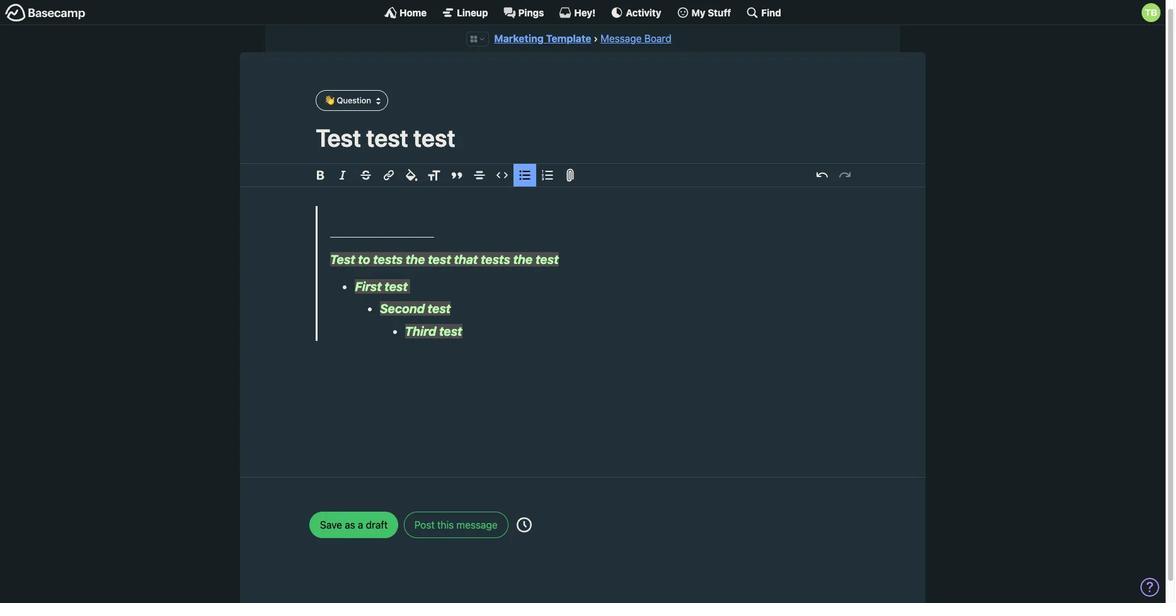 Task type: locate. For each thing, give the bounding box(es) containing it.
test to tests the test that tests the test
[[330, 252, 559, 267]]

👋 question
[[325, 95, 371, 105]]

my stuff
[[692, 7, 731, 18]]

lineup link
[[442, 6, 488, 19]]

test
[[428, 252, 451, 267], [536, 252, 559, 267], [385, 279, 408, 293], [428, 301, 451, 316], [439, 324, 462, 338]]

switch accounts image
[[5, 3, 86, 23]]

tests right 'that'
[[481, 252, 511, 267]]

› message board
[[594, 33, 672, 44]]

the
[[406, 252, 425, 267], [513, 252, 533, 267]]

the up first test
[[406, 252, 425, 267]]

the right 'that'
[[513, 252, 533, 267]]

main element
[[0, 0, 1166, 25]]

home link
[[385, 6, 427, 19]]

second test
[[380, 301, 451, 316]]

to
[[358, 252, 370, 267]]

third test
[[405, 324, 462, 338]]

👋 question button
[[316, 90, 388, 111]]

board
[[645, 33, 672, 44]]

Write away… text field
[[278, 187, 888, 462]]

pings
[[518, 7, 544, 18]]

activity
[[626, 7, 661, 18]]

0 horizontal spatial tests
[[373, 252, 403, 267]]

first test
[[355, 279, 411, 293]]

stuff
[[708, 7, 731, 18]]

lineup
[[457, 7, 488, 18]]

👋
[[325, 95, 335, 105]]

1 horizontal spatial tests
[[481, 252, 511, 267]]

1 the from the left
[[406, 252, 425, 267]]

marketing
[[494, 33, 544, 44]]

third
[[405, 324, 436, 338]]

pings button
[[503, 6, 544, 19]]

as
[[345, 519, 355, 531]]

1 horizontal spatial the
[[513, 252, 533, 267]]

Type a title… text field
[[316, 123, 850, 152]]

test for third test
[[439, 324, 462, 338]]

save
[[320, 519, 342, 531]]

home
[[400, 7, 427, 18]]

tests right to
[[373, 252, 403, 267]]

0 horizontal spatial the
[[406, 252, 425, 267]]

tim burton image
[[1142, 3, 1161, 22]]

hey!
[[574, 7, 596, 18]]

draft
[[366, 519, 388, 531]]

tests
[[373, 252, 403, 267], [481, 252, 511, 267]]



Task type: vqa. For each thing, say whether or not it's contained in the screenshot.
Activity on the right top
yes



Task type: describe. For each thing, give the bounding box(es) containing it.
post
[[414, 519, 435, 531]]

1 tests from the left
[[373, 252, 403, 267]]

message
[[601, 33, 642, 44]]

find
[[762, 7, 781, 18]]

test for second test
[[428, 301, 451, 316]]

test
[[330, 252, 355, 267]]

find button
[[746, 6, 781, 19]]

marketing template link
[[494, 33, 591, 44]]

save as a draft
[[320, 519, 388, 531]]

save as a draft button
[[309, 512, 399, 538]]

test for first test
[[385, 279, 408, 293]]

post this message button
[[404, 512, 508, 538]]

a
[[358, 519, 363, 531]]

first
[[355, 279, 382, 293]]

message
[[457, 519, 498, 531]]

2 tests from the left
[[481, 252, 511, 267]]

template
[[546, 33, 591, 44]]

question
[[337, 95, 371, 105]]

2 the from the left
[[513, 252, 533, 267]]

hey! button
[[559, 6, 596, 19]]

second
[[380, 301, 425, 316]]

message board link
[[601, 33, 672, 44]]

›
[[594, 33, 598, 44]]

my
[[692, 7, 706, 18]]

schedule this to post later image
[[517, 517, 532, 532]]

activity link
[[611, 6, 661, 19]]

this
[[437, 519, 454, 531]]

my stuff button
[[677, 6, 731, 19]]

marketing template
[[494, 33, 591, 44]]

post this message
[[414, 519, 498, 531]]

that
[[454, 252, 478, 267]]



